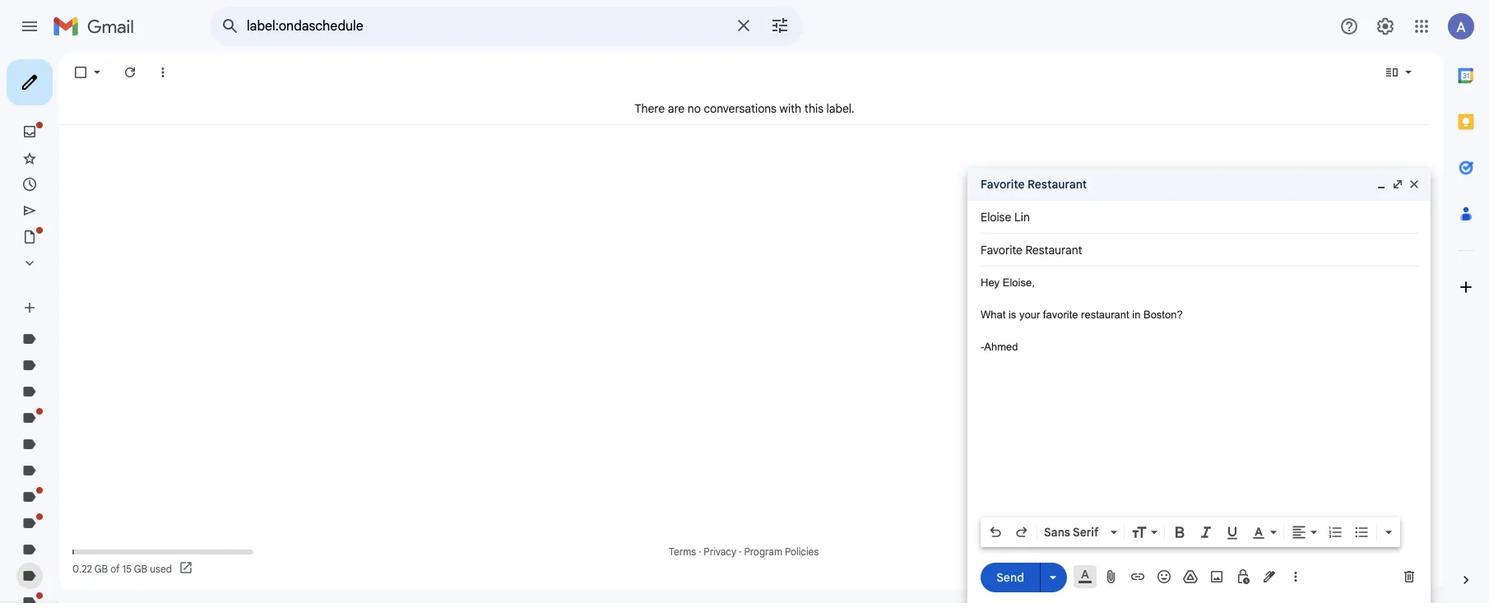 Task type: locate. For each thing, give the bounding box(es) containing it.
terms link
[[669, 545, 696, 558]]

last
[[1265, 545, 1284, 558]]

redo ‪(⌘y)‬ image
[[1014, 524, 1030, 540]]

details link
[[1385, 562, 1415, 574]]

minimize image
[[1375, 178, 1388, 191]]

none checkbox inside there are no conversations with this label. main content
[[72, 64, 89, 81]]

1 gb from the left
[[94, 562, 108, 575]]

undo ‪(⌘z)‬ image
[[987, 524, 1004, 540]]

privacy
[[704, 545, 736, 558]]

· right terms link
[[699, 545, 701, 558]]

insert emoji ‪(⌘⇧2)‬ image
[[1156, 568, 1172, 585]]

0 horizontal spatial ·
[[699, 545, 701, 558]]

send
[[996, 570, 1024, 584]]

italic ‪(⌘i)‬ image
[[1198, 524, 1214, 540]]

0.22
[[72, 562, 92, 575]]

lin
[[1014, 210, 1030, 225]]

clear search image
[[727, 9, 760, 42]]

· right the privacy link
[[739, 545, 741, 558]]

-ahmed
[[981, 341, 1018, 353]]

of
[[110, 562, 120, 575]]

with
[[779, 101, 801, 116]]

favorite restaurant
[[981, 177, 1087, 192]]

policies
[[785, 545, 819, 558]]

numbered list ‪(⌘⇧7)‬ image
[[1327, 524, 1343, 540]]

0 horizontal spatial gb
[[94, 562, 108, 575]]

Search mail text field
[[247, 18, 724, 35]]

toggle confidential mode image
[[1235, 568, 1251, 585]]

None checkbox
[[72, 64, 89, 81]]

gb
[[94, 562, 108, 575], [134, 562, 147, 575]]

gb right 15
[[134, 562, 147, 575]]

tab list
[[1443, 53, 1489, 544]]

hey
[[981, 276, 1000, 289]]

gb left of
[[94, 562, 108, 575]]

favorite restaurant dialog
[[967, 168, 1431, 603]]

advanced search options image
[[763, 9, 796, 42]]

ahmed
[[984, 341, 1018, 353]]

1 horizontal spatial ·
[[739, 545, 741, 558]]

there are no conversations with this label.
[[635, 101, 854, 116]]

1 horizontal spatial gb
[[134, 562, 147, 575]]

privacy link
[[704, 545, 736, 558]]

attach files image
[[1103, 568, 1120, 585]]

·
[[699, 545, 701, 558], [739, 545, 741, 558]]

None search field
[[211, 7, 803, 46]]

last account activity: 12 days ago details
[[1265, 545, 1415, 574]]

1 · from the left
[[699, 545, 701, 558]]

there
[[635, 101, 665, 116]]

terms
[[669, 545, 696, 558]]

footer
[[59, 544, 1430, 577]]

footer containing terms
[[59, 544, 1430, 577]]

program policies link
[[744, 545, 819, 558]]

discard draft ‪(⌘⇧d)‬ image
[[1401, 568, 1417, 585]]

sans
[[1044, 525, 1070, 540]]

footer inside there are no conversations with this label. main content
[[59, 544, 1430, 577]]

search mail image
[[216, 12, 245, 41]]

12
[[1363, 545, 1372, 558]]

terms · privacy · program policies
[[669, 545, 819, 558]]

pop out image
[[1391, 178, 1404, 191]]

navigation
[[0, 53, 197, 603]]

insert signature image
[[1261, 568, 1278, 585]]

support image
[[1339, 16, 1359, 36]]

more options image
[[1291, 568, 1301, 585]]



Task type: vqa. For each thing, say whether or not it's contained in the screenshot.
let's
no



Task type: describe. For each thing, give the bounding box(es) containing it.
favorite
[[981, 177, 1025, 192]]

bold ‪(⌘b)‬ image
[[1171, 524, 1188, 540]]

account
[[1287, 545, 1323, 558]]

more formatting options image
[[1380, 524, 1397, 540]]

days
[[1375, 545, 1396, 558]]

more send options image
[[1045, 569, 1061, 585]]

in
[[1132, 308, 1140, 321]]

this
[[804, 101, 823, 116]]

ago
[[1398, 545, 1415, 558]]

gmail image
[[53, 10, 142, 43]]

what is your favorite restaurant in boston?
[[981, 308, 1183, 321]]

your
[[1019, 308, 1040, 321]]

restaurant
[[1081, 308, 1129, 321]]

2 gb from the left
[[134, 562, 147, 575]]

Message Body text field
[[981, 275, 1417, 513]]

insert files using drive image
[[1182, 568, 1199, 585]]

bulleted list ‪(⌘⇧8)‬ image
[[1353, 524, 1370, 540]]

what
[[981, 308, 1006, 321]]

serif
[[1073, 525, 1099, 540]]

sans serif
[[1044, 525, 1099, 540]]

refresh image
[[122, 64, 138, 81]]

restaurant
[[1028, 177, 1087, 192]]

0.22 gb of 15 gb used
[[72, 562, 172, 575]]

main menu image
[[20, 16, 39, 36]]

is
[[1009, 308, 1016, 321]]

-
[[981, 341, 984, 353]]

insert link ‪(⌘k)‬ image
[[1130, 568, 1146, 585]]

conversations
[[704, 101, 777, 116]]

activity:
[[1326, 545, 1361, 558]]

there are no conversations with this label. main content
[[59, 53, 1443, 590]]

no
[[688, 101, 701, 116]]

sans serif option
[[1041, 524, 1107, 540]]

underline ‪(⌘u)‬ image
[[1224, 525, 1241, 541]]

label.
[[826, 101, 854, 116]]

hey eloise,
[[981, 276, 1035, 289]]

close image
[[1408, 178, 1421, 191]]

more image
[[155, 64, 171, 81]]

formatting options toolbar
[[981, 517, 1400, 547]]

details
[[1385, 562, 1415, 574]]

eloise
[[981, 210, 1011, 225]]

Subject field
[[981, 242, 1417, 258]]

favorite
[[1043, 308, 1078, 321]]

2 · from the left
[[739, 545, 741, 558]]

boston?
[[1143, 308, 1183, 321]]

settings image
[[1375, 16, 1395, 36]]

used
[[150, 562, 172, 575]]

are
[[668, 101, 685, 116]]

send button
[[981, 562, 1040, 592]]

15
[[122, 562, 132, 575]]

eloise lin
[[981, 210, 1030, 225]]

program
[[744, 545, 782, 558]]

eloise,
[[1003, 276, 1035, 289]]

toggle split pane mode image
[[1384, 64, 1400, 81]]

follow link to manage storage image
[[178, 560, 195, 577]]

insert photo image
[[1208, 568, 1225, 585]]



